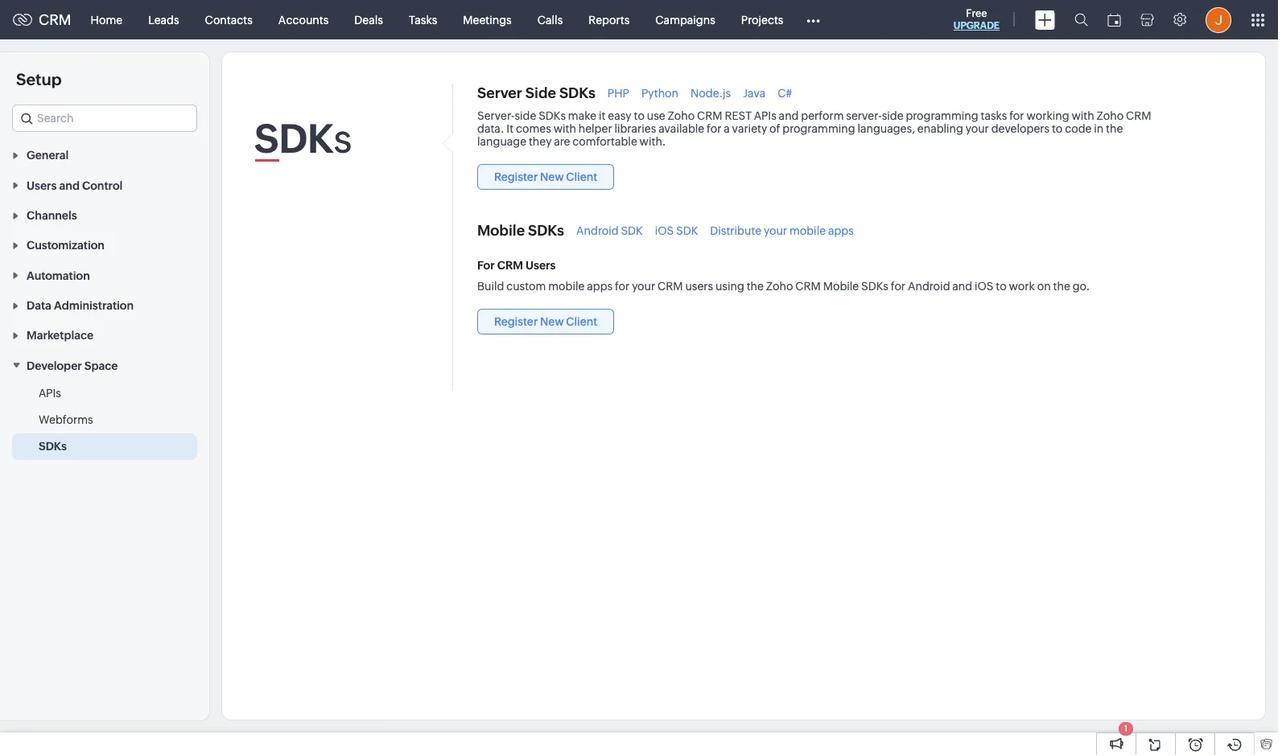 Task type: vqa. For each thing, say whether or not it's contained in the screenshot.
cell
no



Task type: describe. For each thing, give the bounding box(es) containing it.
java link
[[743, 87, 766, 99]]

accounts
[[278, 13, 329, 26]]

for
[[477, 259, 495, 272]]

campaigns link
[[643, 0, 728, 39]]

deals
[[354, 13, 383, 26]]

1 horizontal spatial with
[[1072, 109, 1094, 122]]

for crm users build custom mobile apps for your crm users using the zoho crm mobile sdks for android and ios to work on the go.
[[477, 259, 1090, 293]]

1 horizontal spatial your
[[764, 224, 787, 237]]

users and control
[[27, 179, 123, 192]]

free upgrade
[[954, 7, 1000, 31]]

meetings
[[463, 13, 512, 26]]

ios inside for crm users build custom mobile apps for your crm users using the zoho crm mobile sdks for android and ios to work on the go.
[[975, 280, 994, 293]]

free
[[966, 7, 987, 19]]

contacts
[[205, 13, 253, 26]]

the inside "server-side sdks make it easy to use zoho crm rest apis and perform server-side programming tasks for working with zoho crm data. it comes with helper libraries available for a variety of programming languages, enabling your developers to code in the language they are comfortable with."
[[1106, 122, 1123, 135]]

server
[[477, 85, 522, 101]]

and inside for crm users build custom mobile apps for your crm users using the zoho crm mobile sdks for android and ios to work on the go.
[[953, 280, 973, 293]]

sdk for android sdk
[[621, 224, 643, 237]]

rest
[[725, 109, 752, 122]]

2 horizontal spatial zoho
[[1097, 109, 1124, 122]]

tasks
[[981, 109, 1007, 122]]

home
[[91, 13, 122, 26]]

zoho inside for crm users build custom mobile apps for your crm users using the zoho crm mobile sdks for android and ios to work on the go.
[[766, 280, 793, 293]]

new for build custom mobile apps for your crm users using the zoho crm mobile sdks for android and ios to work on the go.
[[540, 316, 564, 328]]

profile element
[[1196, 0, 1241, 39]]

comfortable
[[573, 135, 637, 148]]

1 horizontal spatial apps
[[828, 224, 854, 237]]

0 vertical spatial mobile
[[477, 222, 525, 239]]

work
[[1009, 280, 1035, 293]]

a
[[724, 122, 730, 135]]

in
[[1094, 122, 1104, 135]]

search image
[[1075, 13, 1088, 27]]

working
[[1027, 109, 1069, 122]]

client for server-side sdks make it easy to use zoho crm rest apis and perform server-side programming tasks for working with zoho crm data. it comes with helper libraries available for a variety of programming languages, enabling your developers to code in the language they are comfortable with.
[[566, 171, 598, 184]]

variety
[[732, 122, 767, 135]]

mobile sdks
[[477, 222, 564, 239]]

server-
[[477, 109, 515, 122]]

upgrade
[[954, 20, 1000, 31]]

ios sdk link
[[655, 224, 698, 237]]

they
[[529, 135, 552, 148]]

your inside for crm users build custom mobile apps for your crm users using the zoho crm mobile sdks for android and ios to work on the go.
[[632, 280, 655, 293]]

developer space region
[[0, 381, 209, 460]]

channels
[[27, 209, 77, 222]]

and inside "dropdown button"
[[59, 179, 80, 192]]

space
[[84, 360, 118, 372]]

java
[[743, 87, 766, 99]]

developers
[[991, 122, 1050, 135]]

users inside users and control "dropdown button"
[[27, 179, 57, 192]]

go.
[[1073, 280, 1090, 293]]

create menu image
[[1035, 10, 1055, 29]]

marketplace button
[[0, 320, 209, 350]]

apis link
[[39, 385, 61, 401]]

c#
[[778, 87, 792, 99]]

crm left a
[[697, 109, 722, 122]]

0 horizontal spatial zoho
[[668, 109, 695, 122]]

leads
[[148, 13, 179, 26]]

data administration button
[[0, 290, 209, 320]]

customization
[[27, 239, 105, 252]]

users inside for crm users build custom mobile apps for your crm users using the zoho crm mobile sdks for android and ios to work on the go.
[[526, 259, 556, 272]]

data.
[[477, 122, 504, 135]]

apis inside "server-side sdks make it easy to use zoho crm rest apis and perform server-side programming tasks for working with zoho crm data. it comes with helper libraries available for a variety of programming languages, enabling your developers to code in the language they are comfortable with."
[[754, 109, 777, 122]]

on
[[1037, 280, 1051, 293]]

ios sdk
[[655, 224, 698, 237]]

projects
[[741, 13, 784, 26]]

data
[[27, 299, 51, 312]]

accounts link
[[266, 0, 342, 39]]

register for build custom mobile apps for your crm users using the zoho crm mobile sdks for android and ios to work on the go.
[[494, 316, 538, 328]]

enabling
[[918, 122, 963, 135]]

server-
[[846, 109, 882, 122]]

node.js link
[[691, 87, 731, 99]]

meetings link
[[450, 0, 525, 39]]

make
[[568, 109, 597, 122]]

developer space
[[27, 360, 118, 372]]

s
[[334, 117, 352, 162]]

contacts link
[[192, 0, 266, 39]]

reports
[[589, 13, 630, 26]]

code
[[1065, 122, 1092, 135]]

mobile inside for crm users build custom mobile apps for your crm users using the zoho crm mobile sdks for android and ios to work on the go.
[[548, 280, 585, 293]]

automation
[[27, 269, 90, 282]]

register new client button for server-side sdks make it easy to use zoho crm rest apis and perform server-side programming tasks for working with zoho crm data. it comes with helper libraries available for a variety of programming languages, enabling your developers to code in the language they are comfortable with.
[[477, 164, 614, 190]]

distribute your mobile apps
[[710, 224, 854, 237]]

sdk s
[[254, 117, 352, 162]]

control
[[82, 179, 123, 192]]

calls link
[[525, 0, 576, 39]]

distribute your mobile apps link
[[710, 224, 854, 237]]

Other Modules field
[[796, 7, 831, 33]]

android sdk link
[[576, 224, 643, 237]]

tasks link
[[396, 0, 450, 39]]

android inside for crm users build custom mobile apps for your crm users using the zoho crm mobile sdks for android and ios to work on the go.
[[908, 280, 950, 293]]

helper
[[579, 122, 612, 135]]

android sdk
[[576, 224, 643, 237]]

server-side sdks make it easy to use zoho crm rest apis and perform server-side programming tasks for working with zoho crm data. it comes with helper libraries available for a variety of programming languages, enabling your developers to code in the language they are comfortable with.
[[477, 109, 1152, 148]]

libraries
[[615, 122, 656, 135]]

users and control button
[[0, 170, 209, 200]]

1 horizontal spatial the
[[1053, 280, 1070, 293]]

php
[[608, 87, 629, 99]]

of
[[770, 122, 780, 135]]

comes
[[516, 122, 551, 135]]



Task type: locate. For each thing, give the bounding box(es) containing it.
your inside "server-side sdks make it easy to use zoho crm rest apis and perform server-side programming tasks for working with zoho crm data. it comes with helper libraries available for a variety of programming languages, enabling your developers to code in the language they are comfortable with."
[[966, 122, 989, 135]]

0 horizontal spatial mobile
[[548, 280, 585, 293]]

1 horizontal spatial mobile
[[790, 224, 826, 237]]

users down general
[[27, 179, 57, 192]]

2 horizontal spatial and
[[953, 280, 973, 293]]

0 vertical spatial register new client
[[494, 171, 598, 184]]

side
[[526, 85, 556, 101]]

python link
[[642, 87, 679, 99]]

and left control
[[59, 179, 80, 192]]

the right on
[[1053, 280, 1070, 293]]

android
[[576, 224, 619, 237], [908, 280, 950, 293]]

your right the distribute
[[764, 224, 787, 237]]

to left use
[[634, 109, 645, 122]]

node.js
[[691, 87, 731, 99]]

register new client button
[[477, 164, 614, 190], [477, 309, 614, 335]]

1 vertical spatial register new client button
[[477, 309, 614, 335]]

0 vertical spatial users
[[27, 179, 57, 192]]

1 horizontal spatial android
[[908, 280, 950, 293]]

apps down android sdk
[[587, 280, 613, 293]]

with right working
[[1072, 109, 1094, 122]]

apis
[[754, 109, 777, 122], [39, 387, 61, 400]]

developer
[[27, 360, 82, 372]]

0 horizontal spatial your
[[632, 280, 655, 293]]

1 vertical spatial new
[[540, 316, 564, 328]]

0 horizontal spatial and
[[59, 179, 80, 192]]

your right enabling
[[966, 122, 989, 135]]

2 horizontal spatial to
[[1052, 122, 1063, 135]]

sdks inside developer space region
[[39, 440, 67, 453]]

register new client button down custom at the top left of the page
[[477, 309, 614, 335]]

side
[[515, 109, 536, 122], [882, 109, 904, 122]]

apis inside developer space region
[[39, 387, 61, 400]]

webforms link
[[39, 412, 93, 428]]

general button
[[0, 140, 209, 170]]

crm
[[39, 11, 71, 28], [697, 109, 722, 122], [1126, 109, 1152, 122], [497, 259, 523, 272], [658, 280, 683, 293], [796, 280, 821, 293]]

register new client
[[494, 171, 598, 184], [494, 316, 598, 328]]

sdks inside "server-side sdks make it easy to use zoho crm rest apis and perform server-side programming tasks for working with zoho crm data. it comes with helper libraries available for a variety of programming languages, enabling your developers to code in the language they are comfortable with."
[[539, 109, 566, 122]]

1 horizontal spatial sdk
[[621, 224, 643, 237]]

your
[[966, 122, 989, 135], [764, 224, 787, 237], [632, 280, 655, 293]]

webforms
[[39, 414, 93, 426]]

to
[[634, 109, 645, 122], [1052, 122, 1063, 135], [996, 280, 1007, 293]]

to inside for crm users build custom mobile apps for your crm users using the zoho crm mobile sdks for android and ios to work on the go.
[[996, 280, 1007, 293]]

perform
[[801, 109, 844, 122]]

2 horizontal spatial your
[[966, 122, 989, 135]]

php link
[[608, 87, 629, 99]]

side right it
[[515, 109, 536, 122]]

mobile inside for crm users build custom mobile apps for your crm users using the zoho crm mobile sdks for android and ios to work on the go.
[[823, 280, 859, 293]]

0 horizontal spatial mobile
[[477, 222, 525, 239]]

1 vertical spatial mobile
[[548, 280, 585, 293]]

2 register new client button from the top
[[477, 309, 614, 335]]

mobile
[[790, 224, 826, 237], [548, 280, 585, 293]]

server side sdks
[[477, 85, 596, 101]]

data administration
[[27, 299, 134, 312]]

0 horizontal spatial apis
[[39, 387, 61, 400]]

to left code
[[1052, 122, 1063, 135]]

0 horizontal spatial the
[[747, 280, 764, 293]]

projects link
[[728, 0, 796, 39]]

1 vertical spatial mobile
[[823, 280, 859, 293]]

crm left "users"
[[658, 280, 683, 293]]

0 vertical spatial your
[[966, 122, 989, 135]]

easy
[[608, 109, 632, 122]]

using
[[716, 280, 744, 293]]

sdks inside for crm users build custom mobile apps for your crm users using the zoho crm mobile sdks for android and ios to work on the go.
[[861, 280, 889, 293]]

register down language
[[494, 171, 538, 184]]

zoho
[[668, 109, 695, 122], [1097, 109, 1124, 122], [766, 280, 793, 293]]

custom
[[506, 280, 546, 293]]

calls
[[538, 13, 563, 26]]

use
[[647, 109, 665, 122]]

programming left the tasks
[[906, 109, 979, 122]]

1 horizontal spatial to
[[996, 280, 1007, 293]]

new down custom at the top left of the page
[[540, 316, 564, 328]]

1
[[1124, 724, 1128, 734]]

0 horizontal spatial programming
[[783, 122, 855, 135]]

it
[[507, 122, 514, 135]]

sdks link
[[39, 439, 67, 455]]

and inside "server-side sdks make it easy to use zoho crm rest apis and perform server-side programming tasks for working with zoho crm data. it comes with helper libraries available for a variety of programming languages, enabling your developers to code in the language they are comfortable with."
[[779, 109, 799, 122]]

distribute
[[710, 224, 762, 237]]

register new client down they
[[494, 171, 598, 184]]

0 vertical spatial register
[[494, 171, 538, 184]]

mobile right custom at the top left of the page
[[548, 280, 585, 293]]

register new client down custom at the top left of the page
[[494, 316, 598, 328]]

channels button
[[0, 200, 209, 230]]

0 vertical spatial apis
[[754, 109, 777, 122]]

marketplace
[[27, 330, 93, 342]]

1 horizontal spatial mobile
[[823, 280, 859, 293]]

0 vertical spatial register new client button
[[477, 164, 614, 190]]

mobile up for crm users build custom mobile apps for your crm users using the zoho crm mobile sdks for android and ios to work on the go.
[[790, 224, 826, 237]]

zoho right code
[[1097, 109, 1124, 122]]

with
[[1072, 109, 1094, 122], [554, 122, 576, 135]]

0 horizontal spatial to
[[634, 109, 645, 122]]

your left "users"
[[632, 280, 655, 293]]

zoho right using
[[766, 280, 793, 293]]

register down custom at the top left of the page
[[494, 316, 538, 328]]

1 vertical spatial users
[[526, 259, 556, 272]]

users
[[685, 280, 713, 293]]

new
[[540, 171, 564, 184], [540, 316, 564, 328]]

the
[[1106, 122, 1123, 135], [747, 280, 764, 293], [1053, 280, 1070, 293]]

1 horizontal spatial side
[[882, 109, 904, 122]]

c# link
[[778, 87, 792, 99]]

crm left the home
[[39, 11, 71, 28]]

apps inside for crm users build custom mobile apps for your crm users using the zoho crm mobile sdks for android and ios to work on the go.
[[587, 280, 613, 293]]

0 vertical spatial new
[[540, 171, 564, 184]]

0 vertical spatial apps
[[828, 224, 854, 237]]

1 new from the top
[[540, 171, 564, 184]]

0 horizontal spatial with
[[554, 122, 576, 135]]

1 horizontal spatial and
[[779, 109, 799, 122]]

it
[[599, 109, 606, 122]]

languages,
[[858, 122, 915, 135]]

register new client for build custom mobile apps for your crm users using the zoho crm mobile sdks for android and ios to work on the go.
[[494, 316, 598, 328]]

crm link
[[13, 11, 71, 28]]

0 vertical spatial mobile
[[790, 224, 826, 237]]

tasks
[[409, 13, 437, 26]]

crm right in
[[1126, 109, 1152, 122]]

leads link
[[135, 0, 192, 39]]

1 vertical spatial your
[[764, 224, 787, 237]]

apps up for crm users build custom mobile apps for your crm users using the zoho crm mobile sdks for android and ios to work on the go.
[[828, 224, 854, 237]]

and
[[779, 109, 799, 122], [59, 179, 80, 192], [953, 280, 973, 293]]

campaigns
[[655, 13, 715, 26]]

apis down the java
[[754, 109, 777, 122]]

2 side from the left
[[882, 109, 904, 122]]

2 client from the top
[[566, 316, 598, 328]]

programming
[[906, 109, 979, 122], [783, 122, 855, 135]]

ios left work
[[975, 280, 994, 293]]

0 horizontal spatial android
[[576, 224, 619, 237]]

developer space button
[[0, 350, 209, 381]]

0 vertical spatial and
[[779, 109, 799, 122]]

new for server-side sdks make it easy to use zoho crm rest apis and perform server-side programming tasks for working with zoho crm data. it comes with helper libraries available for a variety of programming languages, enabling your developers to code in the language they are comfortable with.
[[540, 171, 564, 184]]

customization button
[[0, 230, 209, 260]]

1 horizontal spatial zoho
[[766, 280, 793, 293]]

0 horizontal spatial sdk
[[254, 117, 334, 162]]

sdk for ios sdk
[[676, 224, 698, 237]]

language
[[477, 135, 527, 148]]

2 register new client from the top
[[494, 316, 598, 328]]

register new client button down they
[[477, 164, 614, 190]]

0 horizontal spatial users
[[27, 179, 57, 192]]

crm right for
[[497, 259, 523, 272]]

1 vertical spatial ios
[[975, 280, 994, 293]]

apps
[[828, 224, 854, 237], [587, 280, 613, 293]]

setup
[[16, 70, 62, 89]]

0 vertical spatial ios
[[655, 224, 674, 237]]

1 client from the top
[[566, 171, 598, 184]]

1 vertical spatial and
[[59, 179, 80, 192]]

Search text field
[[13, 105, 196, 131]]

register for server-side sdks make it easy to use zoho crm rest apis and perform server-side programming tasks for working with zoho crm data. it comes with helper libraries available for a variety of programming languages, enabling your developers to code in the language they are comfortable with.
[[494, 171, 538, 184]]

search element
[[1065, 0, 1098, 39]]

register new client button for build custom mobile apps for your crm users using the zoho crm mobile sdks for android and ios to work on the go.
[[477, 309, 614, 335]]

side left enabling
[[882, 109, 904, 122]]

the right using
[[747, 280, 764, 293]]

2 new from the top
[[540, 316, 564, 328]]

1 vertical spatial apis
[[39, 387, 61, 400]]

and left work
[[953, 280, 973, 293]]

ios
[[655, 224, 674, 237], [975, 280, 994, 293]]

to left work
[[996, 280, 1007, 293]]

apis down developer
[[39, 387, 61, 400]]

1 horizontal spatial users
[[526, 259, 556, 272]]

home link
[[78, 0, 135, 39]]

2 horizontal spatial sdk
[[676, 224, 698, 237]]

new down are on the left top
[[540, 171, 564, 184]]

1 side from the left
[[515, 109, 536, 122]]

create menu element
[[1026, 0, 1065, 39]]

1 horizontal spatial apis
[[754, 109, 777, 122]]

1 vertical spatial register new client
[[494, 316, 598, 328]]

the right in
[[1106, 122, 1123, 135]]

1 vertical spatial register
[[494, 316, 538, 328]]

crm down distribute your mobile apps link
[[796, 280, 821, 293]]

zoho right use
[[668, 109, 695, 122]]

client for build custom mobile apps for your crm users using the zoho crm mobile sdks for android and ios to work on the go.
[[566, 316, 598, 328]]

1 register new client from the top
[[494, 171, 598, 184]]

calendar image
[[1108, 13, 1121, 26]]

ios right android sdk link
[[655, 224, 674, 237]]

1 horizontal spatial ios
[[975, 280, 994, 293]]

2 vertical spatial your
[[632, 280, 655, 293]]

are
[[554, 135, 570, 148]]

0 horizontal spatial ios
[[655, 224, 674, 237]]

available
[[659, 122, 705, 135]]

deals link
[[342, 0, 396, 39]]

2 horizontal spatial the
[[1106, 122, 1123, 135]]

1 vertical spatial android
[[908, 280, 950, 293]]

reports link
[[576, 0, 643, 39]]

2 register from the top
[[494, 316, 538, 328]]

programming right of
[[783, 122, 855, 135]]

users up custom at the top left of the page
[[526, 259, 556, 272]]

profile image
[[1206, 7, 1232, 33]]

register new client for server-side sdks make it easy to use zoho crm rest apis and perform server-side programming tasks for working with zoho crm data. it comes with helper libraries available for a variety of programming languages, enabling your developers to code in the language they are comfortable with.
[[494, 171, 598, 184]]

0 vertical spatial client
[[566, 171, 598, 184]]

None field
[[12, 105, 197, 132]]

1 horizontal spatial programming
[[906, 109, 979, 122]]

1 vertical spatial client
[[566, 316, 598, 328]]

general
[[27, 149, 69, 162]]

with right they
[[554, 122, 576, 135]]

0 horizontal spatial apps
[[587, 280, 613, 293]]

0 vertical spatial android
[[576, 224, 619, 237]]

1 vertical spatial apps
[[587, 280, 613, 293]]

0 horizontal spatial side
[[515, 109, 536, 122]]

and down c#
[[779, 109, 799, 122]]

with.
[[640, 135, 666, 148]]

1 register from the top
[[494, 171, 538, 184]]

2 vertical spatial and
[[953, 280, 973, 293]]

1 register new client button from the top
[[477, 164, 614, 190]]



